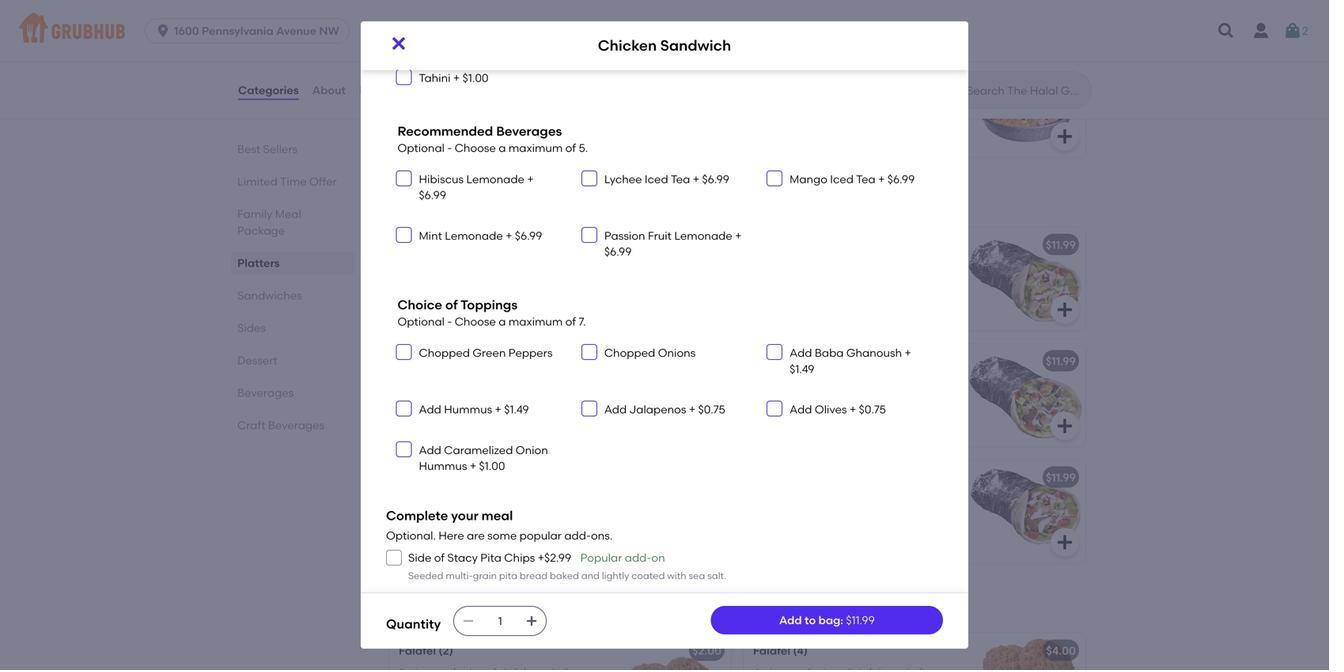 Task type: locate. For each thing, give the bounding box(es) containing it.
$12.99 + down sauce
[[685, 65, 724, 78]]

red for beef gyro & falafel sandwich
[[513, 525, 530, 538]]

0 horizontal spatial $12.99
[[685, 65, 718, 78]]

gyro
[[426, 65, 452, 78], [426, 238, 452, 251], [839, 354, 865, 368], [426, 471, 452, 484]]

seeded
[[408, 570, 443, 581]]

white down chicken at the bottom right of the page
[[753, 409, 782, 422]]

gyro up choice
[[426, 238, 452, 251]]

$1.00 right tahini
[[463, 71, 489, 85]]

1 horizontal spatial gyro.
[[835, 393, 862, 406]]

choose inside recommended beverages optional - choose a maximum of 5.
[[455, 141, 496, 155]]

sauce inside sandwich served with combo of chicken & beef gyro.  served with one white sauce and one red sauce.
[[785, 409, 817, 422]]

lettuce, down peppers
[[490, 377, 531, 390]]

categories button
[[237, 62, 300, 119]]

choice for gyro
[[423, 276, 459, 290]]

chopped left onions
[[604, 346, 655, 360]]

mango iced tea + $6.99
[[790, 172, 915, 186]]

and down the chicken & beef gyro sandwich
[[820, 409, 841, 422]]

0 horizontal spatial add-
[[564, 529, 591, 542]]

lightly
[[602, 570, 629, 581]]

0 horizontal spatial $0.75
[[698, 403, 725, 416]]

toppings. for beef gyro sandwich
[[475, 276, 525, 290]]

add left caramelized
[[419, 443, 441, 457]]

2 choice from the top
[[423, 393, 459, 406]]

tea for lychee iced tea
[[671, 172, 690, 186]]

0 horizontal spatial iced
[[645, 172, 668, 186]]

lettuce,
[[490, 260, 531, 274], [490, 377, 531, 390]]

lemonade for hibiscus lemonade
[[466, 172, 524, 186]]

white for beef gyro & falafel sandwich
[[399, 525, 428, 538]]

+ right ghanoush in the right bottom of the page
[[905, 346, 911, 360]]

1 horizontal spatial $12.99 +
[[1040, 65, 1079, 78]]

beef for beef gyro & falafel platter
[[399, 65, 423, 78]]

gyro up complete
[[426, 471, 452, 484]]

0 horizontal spatial chopped
[[419, 346, 470, 360]]

$1.49
[[790, 362, 814, 376], [504, 403, 529, 416]]

sauce. inside sandwich served with combo of chicken & beef gyro.  served with one white sauce and one red sauce.
[[888, 409, 923, 422]]

beef up sandwich served with combo of chicken & beef gyro.  served with one white sauce and one red sauce.
[[812, 354, 836, 368]]

sauce down chicken at the bottom right of the page
[[785, 409, 817, 422]]

1 horizontal spatial tea
[[856, 172, 876, 186]]

limited time offer
[[237, 175, 337, 188]]

complete
[[386, 508, 448, 523]]

2 $11.99 button from the top
[[744, 460, 1085, 563]]

white inside sandwich served with combo of chicken & beef gyro.  served with one white sauce and one red sauce.
[[753, 409, 782, 422]]

pita, for sandwich
[[464, 377, 488, 390]]

2 $0.75 from the left
[[859, 403, 886, 416]]

served for beef gyro sandwich
[[528, 276, 565, 290]]

baba
[[815, 346, 844, 360]]

$0.75 right jalapenos
[[698, 403, 725, 416]]

1 vertical spatial maximum
[[509, 315, 563, 328]]

svg image
[[701, 11, 720, 30], [1217, 21, 1236, 40], [1283, 21, 1302, 40], [399, 72, 409, 82], [399, 347, 409, 357], [584, 347, 594, 357], [399, 404, 409, 413], [770, 404, 779, 413], [399, 445, 409, 454], [1055, 533, 1074, 552]]

0 horizontal spatial platter
[[506, 65, 543, 78]]

2 toppings. from the top
[[475, 393, 525, 406]]

choose down toppings
[[455, 315, 496, 328]]

maximum inside 'choice of toppings optional - choose a maximum of 7.'
[[509, 315, 563, 328]]

2 vertical spatial chicken
[[753, 354, 798, 368]]

add- up coated
[[625, 551, 651, 565]]

$12.99 + up search the halal guys (dupont circle, dc) search field
[[1040, 65, 1079, 78]]

pita,
[[464, 260, 488, 274], [464, 377, 488, 390]]

sauce inside sandwich served with combo of falafel & beef gyro.  served with one white sauce and one red sauce.
[[430, 525, 463, 538]]

0 vertical spatial toppings.
[[475, 276, 525, 290]]

optional inside 'choice of toppings optional - choose a maximum of 7.'
[[398, 315, 445, 328]]

2 optional from the top
[[398, 315, 445, 328]]

hibiscus
[[419, 172, 464, 186]]

gyro. inside sandwich served with combo of chicken & beef gyro.  served with one white sauce and one red sauce.
[[835, 393, 862, 406]]

sauce down your
[[430, 525, 463, 538]]

white for falafel sandwich
[[422, 409, 451, 422]]

1 vertical spatial sandwiches
[[237, 289, 302, 302]]

1 horizontal spatial combo
[[872, 377, 910, 390]]

& inside sandwich served with combo of chicken & beef gyro.  served with one white sauce and one red sauce.
[[797, 393, 806, 406]]

combo inside sandwich served with combo of chicken & beef gyro.  served with one white sauce and one red sauce.
[[872, 377, 910, 390]]

1 horizontal spatial served
[[809, 377, 844, 390]]

lemonade down recommended beverages optional - choose a maximum of 5.
[[466, 172, 524, 186]]

lemonade inside hibiscus lemonade + $6.99
[[466, 172, 524, 186]]

0 horizontal spatial combo
[[518, 493, 556, 506]]

1 vertical spatial a
[[499, 315, 506, 328]]

tomatoes up 7.
[[534, 260, 585, 274]]

chicken for chicken & beef gyro sandwich
[[753, 354, 798, 368]]

0 vertical spatial choice
[[423, 276, 459, 290]]

$6.99
[[702, 172, 729, 186], [887, 172, 915, 186], [419, 188, 446, 202], [515, 229, 542, 242], [604, 245, 632, 258]]

0 horizontal spatial gyro.
[[473, 509, 500, 522]]

$11.99 button for served with pita, lettuce, tomatoes and choice of toppings. served with one white sauce and one red sauce.
[[744, 227, 1085, 330]]

+ down recommended beverages optional - choose a maximum of 5.
[[527, 172, 534, 186]]

1 horizontal spatial sandwiches
[[386, 190, 487, 210]]

red up peppers
[[535, 292, 553, 306]]

1 vertical spatial hummus
[[419, 459, 467, 473]]

0 vertical spatial chicken
[[598, 37, 657, 54]]

0 vertical spatial beef
[[808, 393, 833, 406]]

pita, up add hummus + $1.49
[[464, 377, 488, 390]]

1 - from the top
[[447, 141, 452, 155]]

add down falafel sandwich
[[419, 403, 441, 416]]

of inside sandwich served with combo of falafel & beef gyro.  served with one white sauce and one red sauce.
[[559, 493, 569, 506]]

a up hibiscus lemonade + $6.99
[[499, 141, 506, 155]]

+ up bread
[[538, 551, 544, 565]]

and up the green
[[489, 292, 510, 306]]

toppings. up toppings
[[475, 276, 525, 290]]

served for &
[[454, 493, 490, 506]]

gyro. for gyro
[[835, 393, 862, 406]]

$6.99 inside hibiscus lemonade + $6.99
[[419, 188, 446, 202]]

+ down caramelized
[[470, 459, 476, 473]]

ghanoush
[[846, 346, 902, 360]]

popular
[[580, 551, 622, 565]]

toppings.
[[475, 276, 525, 290], [475, 393, 525, 406]]

1 vertical spatial lettuce,
[[490, 377, 531, 390]]

+ right tahini
[[453, 71, 460, 85]]

0 horizontal spatial served
[[454, 493, 490, 506]]

served with pita, lettuce, tomatoes and choice of toppings. served with one white sauce and one red sauce. down the green
[[399, 377, 591, 422]]

and
[[399, 276, 420, 290], [489, 292, 510, 306], [399, 393, 420, 406], [489, 409, 510, 422], [820, 409, 841, 422], [466, 525, 487, 538], [581, 570, 600, 581]]

1 maximum from the top
[[509, 141, 563, 155]]

optional down choice
[[398, 315, 445, 328]]

0 vertical spatial beverages
[[496, 123, 562, 139]]

1 vertical spatial beef
[[446, 509, 470, 522]]

svg image
[[155, 23, 171, 39], [399, 32, 409, 41], [389, 34, 408, 53], [1055, 127, 1074, 146], [399, 174, 409, 183], [584, 174, 594, 183], [770, 174, 779, 183], [399, 230, 409, 240], [584, 230, 594, 240], [1055, 300, 1074, 319], [770, 347, 779, 357], [584, 404, 594, 413], [1055, 416, 1074, 435], [389, 553, 399, 563], [462, 615, 475, 627], [525, 615, 538, 627]]

$12.99 up search the halal guys (dupont circle, dc) search field
[[1040, 65, 1072, 78]]

beef up reviews
[[399, 65, 423, 78]]

falafel sandwich
[[399, 354, 492, 368]]

sandwiches down platters
[[237, 289, 302, 302]]

add inside add baba ghanoush + $1.49
[[790, 346, 812, 360]]

red for chicken & beef gyro sandwich
[[867, 409, 885, 422]]

0 horizontal spatial tea
[[671, 172, 690, 186]]

best
[[237, 142, 260, 156]]

a inside 'choice of toppings optional - choose a maximum of 7.'
[[499, 315, 506, 328]]

(2)
[[439, 644, 453, 657]]

2 tea from the left
[[856, 172, 876, 186]]

of
[[565, 141, 576, 155], [462, 276, 472, 290], [445, 297, 458, 313], [565, 315, 576, 328], [913, 377, 924, 390], [462, 393, 472, 406], [559, 493, 569, 506], [434, 551, 445, 565]]

1 horizontal spatial platter
[[851, 65, 888, 78]]

2 button
[[1283, 17, 1308, 45]]

red right olives
[[867, 409, 885, 422]]

beef up here
[[446, 509, 470, 522]]

red inside sandwich served with combo of falafel & beef gyro.  served with one white sauce and one red sauce.
[[513, 525, 530, 538]]

$12.99
[[685, 65, 718, 78], [1040, 65, 1072, 78]]

2 $12.99 + from the left
[[1040, 65, 1079, 78]]

$6.99 inside passion fruit lemonade + $6.99
[[604, 245, 632, 258]]

served with pita, lettuce, tomatoes and choice of toppings. served with one white sauce and one red sauce. for beef gyro sandwich
[[399, 260, 591, 306]]

a inside recommended beverages optional - choose a maximum of 5.
[[499, 141, 506, 155]]

iced
[[645, 172, 668, 186], [830, 172, 854, 186]]

served with pita, lettuce, tomatoes and choice of toppings. served with one white sauce and one red sauce.
[[399, 260, 591, 306], [399, 377, 591, 422]]

served up 'choice of toppings optional - choose a maximum of 7.'
[[528, 276, 565, 290]]

white up caramelized
[[422, 409, 451, 422]]

1 tea from the left
[[671, 172, 690, 186]]

tea right lychee
[[671, 172, 690, 186]]

a
[[499, 141, 506, 155], [499, 315, 506, 328]]

sauce for chicken & beef gyro sandwich
[[785, 409, 817, 422]]

red up onion at the bottom left
[[535, 409, 553, 422]]

1 $12.99 + from the left
[[685, 65, 724, 78]]

0 vertical spatial maximum
[[509, 141, 563, 155]]

beverages for craft
[[268, 418, 324, 432]]

peppers
[[508, 346, 553, 360]]

add- up $2.99
[[564, 529, 591, 542]]

choose inside 'choice of toppings optional - choose a maximum of 7.'
[[455, 315, 496, 328]]

falafel
[[466, 65, 503, 78], [812, 65, 849, 78], [399, 354, 436, 368], [466, 471, 503, 484], [399, 644, 436, 657], [753, 644, 790, 657]]

$6.99 for lychee iced tea + $6.99
[[702, 172, 729, 186]]

reviews button
[[358, 62, 404, 119]]

2 a from the top
[[499, 315, 506, 328]]

lemonade for mint lemonade
[[445, 229, 503, 242]]

tea
[[671, 172, 690, 186], [856, 172, 876, 186]]

and down falafel sandwich
[[399, 393, 420, 406]]

1 $11.99 button from the top
[[744, 227, 1085, 330]]

2 $12.99 from the left
[[1040, 65, 1072, 78]]

sandwich inside sandwich served with combo of chicken & beef gyro.  served with one white sauce and one red sauce.
[[753, 377, 806, 390]]

+ right mango
[[878, 172, 885, 186]]

meal
[[275, 207, 301, 221]]

0 horizontal spatial beef
[[446, 509, 470, 522]]

0 vertical spatial tomatoes
[[534, 260, 585, 274]]

tomatoes down peppers
[[534, 377, 585, 390]]

served up some
[[502, 509, 539, 522]]

red inside sandwich served with combo of chicken & beef gyro.  served with one white sauce and one red sauce.
[[867, 409, 885, 422]]

2 pita, from the top
[[464, 377, 488, 390]]

combo down ghanoush in the right bottom of the page
[[872, 377, 910, 390]]

- down recommended
[[447, 141, 452, 155]]

choose down recommended
[[455, 141, 496, 155]]

sauce
[[669, 31, 702, 44]]

1 vertical spatial $1.49
[[504, 403, 529, 416]]

0 vertical spatial gyro.
[[835, 393, 862, 406]]

combo for chicken & beef gyro sandwich
[[872, 377, 910, 390]]

$0.75 right olives
[[859, 403, 886, 416]]

beef down the chicken & beef gyro sandwich
[[808, 393, 833, 406]]

0 vertical spatial pita,
[[464, 260, 488, 274]]

lettuce, for beef gyro sandwich
[[490, 260, 531, 274]]

chicken & falafel platter image
[[967, 54, 1085, 157]]

beef gyro & falafel sandwich
[[399, 471, 559, 484]]

sauce
[[453, 292, 486, 306], [453, 409, 486, 422], [785, 409, 817, 422], [430, 525, 463, 538]]

1 vertical spatial -
[[447, 315, 452, 328]]

1 vertical spatial toppings.
[[475, 393, 525, 406]]

red
[[535, 292, 553, 306], [535, 409, 553, 422], [867, 409, 885, 422], [513, 525, 530, 538]]

1 horizontal spatial $0.75
[[859, 403, 886, 416]]

gyro. inside sandwich served with combo of falafel & beef gyro.  served with one white sauce and one red sauce.
[[473, 509, 500, 522]]

$1.49 up chicken at the bottom right of the page
[[790, 362, 814, 376]]

categories
[[238, 83, 299, 97]]

svg image for tahini
[[399, 72, 409, 82]]

1 vertical spatial served with pita, lettuce, tomatoes and choice of toppings. served with one white sauce and one red sauce.
[[399, 377, 591, 422]]

maximum up peppers
[[509, 315, 563, 328]]

beef
[[399, 65, 423, 78], [399, 238, 423, 251], [812, 354, 836, 368], [399, 471, 423, 484]]

- up falafel sandwich
[[447, 315, 452, 328]]

extra
[[604, 31, 632, 44]]

$2.00
[[692, 644, 721, 657]]

and inside sandwich served with combo of chicken & beef gyro.  served with one white sauce and one red sauce.
[[820, 409, 841, 422]]

0 vertical spatial sandwiches
[[386, 190, 487, 210]]

&
[[455, 65, 463, 78], [800, 65, 809, 78], [800, 354, 809, 368], [797, 393, 806, 406], [455, 471, 463, 484], [435, 509, 443, 522]]

1 lettuce, from the top
[[490, 260, 531, 274]]

beverages inside recommended beverages optional - choose a maximum of 5.
[[496, 123, 562, 139]]

chicken
[[598, 37, 657, 54], [753, 65, 798, 78], [753, 354, 798, 368]]

1 horizontal spatial $1.49
[[790, 362, 814, 376]]

lettuce, down mint lemonade + $6.99
[[490, 260, 531, 274]]

served inside sandwich served with combo of falafel & beef gyro.  served with one white sauce and one red sauce.
[[502, 509, 539, 522]]

beverages right "craft"
[[268, 418, 324, 432]]

sauce for beef gyro & falafel sandwich
[[430, 525, 463, 538]]

lemonade right fruit
[[674, 229, 732, 242]]

1 tomatoes from the top
[[534, 260, 585, 274]]

add jalapenos + $0.75
[[604, 403, 725, 416]]

white inside sandwich served with combo of falafel & beef gyro.  served with one white sauce and one red sauce.
[[399, 525, 428, 538]]

2 choose from the top
[[455, 315, 496, 328]]

gyro for beef gyro & falafel sandwich
[[426, 471, 452, 484]]

beef inside sandwich served with combo of falafel & beef gyro.  served with one white sauce and one red sauce.
[[446, 509, 470, 522]]

0 vertical spatial served
[[809, 377, 844, 390]]

+ down $0.99
[[718, 65, 724, 78]]

of inside recommended beverages optional - choose a maximum of 5.
[[565, 141, 576, 155]]

chicken sandwich
[[598, 37, 731, 54]]

dessert
[[237, 354, 278, 367]]

2 tomatoes from the top
[[534, 377, 585, 390]]

1 vertical spatial tomatoes
[[534, 377, 585, 390]]

1 vertical spatial $11.99 button
[[744, 460, 1085, 563]]

1 choose from the top
[[455, 141, 496, 155]]

gyro up recommended
[[426, 65, 452, 78]]

on
[[651, 551, 665, 565]]

1 vertical spatial choice
[[423, 393, 459, 406]]

beef gyro & falafel sandwich image
[[612, 460, 731, 563]]

$0.99
[[714, 31, 742, 44]]

1 iced from the left
[[645, 172, 668, 186]]

1 horizontal spatial $12.99
[[1040, 65, 1072, 78]]

sauce. for beef gyro & falafel sandwich
[[533, 525, 568, 538]]

2 served with pita, lettuce, tomatoes and choice of toppings. served with one white sauce and one red sauce. from the top
[[399, 377, 591, 422]]

0 vertical spatial $11.99 button
[[744, 227, 1085, 330]]

1 vertical spatial combo
[[518, 493, 556, 506]]

1 choice from the top
[[423, 276, 459, 290]]

2 lettuce, from the top
[[490, 377, 531, 390]]

$12.99 down sauce
[[685, 65, 718, 78]]

choice down falafel sandwich
[[423, 393, 459, 406]]

2 maximum from the top
[[509, 315, 563, 328]]

served down ghanoush in the right bottom of the page
[[865, 393, 902, 406]]

1 horizontal spatial beef
[[808, 393, 833, 406]]

2 iced from the left
[[830, 172, 854, 186]]

combo inside sandwich served with combo of falafel & beef gyro.  served with one white sauce and one red sauce.
[[518, 493, 556, 506]]

white down falafel
[[399, 525, 428, 538]]

+ $1.00
[[467, 459, 505, 473]]

1 a from the top
[[499, 141, 506, 155]]

0 vertical spatial hummus
[[444, 403, 492, 416]]

lemonade right the mint
[[445, 229, 503, 242]]

add olives + $0.75
[[790, 403, 886, 416]]

sauce. for beef gyro sandwich
[[556, 292, 591, 306]]

sandwiches down hibiscus at the top of the page
[[386, 190, 487, 210]]

1 horizontal spatial chopped
[[604, 346, 655, 360]]

1 chopped from the left
[[419, 346, 470, 360]]

1 optional from the top
[[398, 141, 445, 155]]

2 vertical spatial beverages
[[268, 418, 324, 432]]

1 vertical spatial optional
[[398, 315, 445, 328]]

$6.99 for passion fruit lemonade + $6.99
[[604, 245, 632, 258]]

sauce. inside sandwich served with combo of falafel & beef gyro.  served with one white sauce and one red sauce.
[[533, 525, 568, 538]]

optional
[[398, 141, 445, 155], [398, 315, 445, 328]]

served inside sandwich served with combo of chicken & beef gyro.  served with one white sauce and one red sauce.
[[865, 393, 902, 406]]

lychee iced tea + $6.99
[[604, 172, 729, 186]]

0 vertical spatial a
[[499, 141, 506, 155]]

iced right lychee
[[645, 172, 668, 186]]

sides
[[237, 321, 266, 335]]

add
[[790, 346, 812, 360], [419, 403, 441, 416], [604, 403, 627, 416], [790, 403, 812, 416], [419, 443, 441, 457], [779, 613, 802, 627]]

nw
[[319, 24, 339, 38]]

1 vertical spatial chicken
[[753, 65, 798, 78]]

1 horizontal spatial iced
[[830, 172, 854, 186]]

bread
[[520, 570, 548, 581]]

2 chopped from the left
[[604, 346, 655, 360]]

0 vertical spatial $1.49
[[790, 362, 814, 376]]

beverages up hibiscus lemonade + $6.99
[[496, 123, 562, 139]]

main navigation navigation
[[0, 0, 1329, 62]]

1 $12.99 from the left
[[685, 65, 718, 78]]

falafel sandwich image
[[612, 344, 731, 446]]

2 - from the top
[[447, 315, 452, 328]]

served with pita, lettuce, tomatoes and choice of toppings. served with one white sauce and one red sauce. down mint lemonade + $6.99
[[399, 260, 591, 306]]

served inside sandwich served with combo of chicken & beef gyro.  served with one white sauce and one red sauce.
[[809, 377, 844, 390]]

add for add hummus
[[419, 403, 441, 416]]

2 platter from the left
[[851, 65, 888, 78]]

tomatoes
[[534, 260, 585, 274], [534, 377, 585, 390]]

served
[[809, 377, 844, 390], [454, 493, 490, 506]]

baked
[[550, 570, 579, 581]]

sandwiches
[[386, 190, 487, 210], [237, 289, 302, 302]]

hummus up caramelized
[[444, 403, 492, 416]]

combo for beef gyro & falafel sandwich
[[518, 493, 556, 506]]

some
[[487, 529, 517, 542]]

gyro. up are
[[473, 509, 500, 522]]

served down the chicken & beef gyro sandwich
[[809, 377, 844, 390]]

served up your
[[454, 493, 490, 506]]

1 horizontal spatial add-
[[625, 551, 651, 565]]

served inside sandwich served with combo of falafel & beef gyro.  served with one white sauce and one red sauce.
[[454, 493, 490, 506]]

tea right mango
[[856, 172, 876, 186]]

iced for lychee
[[645, 172, 668, 186]]

$11.99 button
[[744, 227, 1085, 330], [744, 460, 1085, 563]]

ons.
[[591, 529, 613, 542]]

0 vertical spatial lettuce,
[[490, 260, 531, 274]]

served down the mint
[[399, 260, 436, 274]]

reviews
[[359, 83, 403, 97]]

beef gyro & falafel platter image
[[612, 54, 731, 157]]

+ up caramelized
[[495, 403, 501, 416]]

0 vertical spatial combo
[[872, 377, 910, 390]]

iced for mango
[[830, 172, 854, 186]]

sauce. for falafel sandwich
[[556, 409, 591, 422]]

craft
[[237, 418, 265, 432]]

pita, down beef gyro sandwich
[[464, 260, 488, 274]]

add left jalapenos
[[604, 403, 627, 416]]

gyro. down add baba ghanoush + $1.49
[[835, 393, 862, 406]]

served down peppers
[[528, 393, 565, 406]]

choice for sandwich
[[423, 393, 459, 406]]

0 vertical spatial choose
[[455, 141, 496, 155]]

a down toppings
[[499, 315, 506, 328]]

chopped left the green
[[419, 346, 470, 360]]

white left toppings
[[422, 292, 451, 306]]

sauce for beef gyro sandwich
[[453, 292, 486, 306]]

+ right fruit
[[735, 229, 742, 242]]

add- inside the complete your meal optional. here are some popular add-ons.
[[564, 529, 591, 542]]

0 vertical spatial served with pita, lettuce, tomatoes and choice of toppings. served with one white sauce and one red sauce.
[[399, 260, 591, 306]]

Search The Halal Guys (Dupont Circle, DC) search field
[[965, 83, 1086, 98]]

platter
[[506, 65, 543, 78], [851, 65, 888, 78]]

0 horizontal spatial $12.99 +
[[685, 65, 724, 78]]

toppings. for falafel sandwich
[[475, 393, 525, 406]]

gyro for beef gyro sandwich
[[426, 238, 452, 251]]

1 vertical spatial choose
[[455, 315, 496, 328]]

2
[[1302, 24, 1308, 37]]

white
[[422, 292, 451, 306], [422, 409, 451, 422], [753, 409, 782, 422], [399, 525, 428, 538]]

sauce up caramelized
[[453, 409, 486, 422]]

family
[[237, 207, 272, 221]]

0 vertical spatial $1.00
[[463, 71, 489, 85]]

1 toppings. from the top
[[475, 276, 525, 290]]

grain
[[473, 570, 497, 581]]

beef up complete
[[399, 471, 423, 484]]

combo up popular
[[518, 493, 556, 506]]

1 pita, from the top
[[464, 260, 488, 274]]

0 vertical spatial add-
[[564, 529, 591, 542]]

$0.75 for add jalapenos + $0.75
[[698, 403, 725, 416]]

svg image inside 2 button
[[1283, 21, 1302, 40]]

iced right mango
[[830, 172, 854, 186]]

and down popular
[[581, 570, 600, 581]]

choice up choice
[[423, 276, 459, 290]]

maximum
[[509, 141, 563, 155], [509, 315, 563, 328]]

onion
[[516, 443, 548, 457]]

svg image inside '1600 pennsylvania avenue nw' button
[[155, 23, 171, 39]]

1 vertical spatial gyro.
[[473, 509, 500, 522]]

1 vertical spatial pita,
[[464, 377, 488, 390]]

gyro. for falafel
[[473, 509, 500, 522]]

0 vertical spatial -
[[447, 141, 452, 155]]

1 served with pita, lettuce, tomatoes and choice of toppings. served with one white sauce and one red sauce. from the top
[[399, 260, 591, 306]]

and up choice
[[399, 276, 420, 290]]

beef inside sandwich served with combo of chicken & beef gyro.  served with one white sauce and one red sauce.
[[808, 393, 833, 406]]

and inside sandwich served with combo of falafel & beef gyro.  served with one white sauce and one red sauce.
[[466, 525, 487, 538]]

toppings. down the green
[[475, 393, 525, 406]]

craft beverages
[[237, 418, 324, 432]]

$1.00 down caramelized
[[479, 459, 505, 473]]

chicken for chicken sandwich
[[598, 37, 657, 54]]

beverages down dessert
[[237, 386, 294, 400]]

1 vertical spatial served
[[454, 493, 490, 506]]

served
[[399, 260, 436, 274], [528, 276, 565, 290], [399, 377, 436, 390], [528, 393, 565, 406], [865, 393, 902, 406], [502, 509, 539, 522]]

0 vertical spatial optional
[[398, 141, 445, 155]]

add left olives
[[790, 403, 812, 416]]

1 $0.75 from the left
[[698, 403, 725, 416]]

sandwich served with combo of falafel & beef gyro.  served with one white sauce and one red sauce.
[[399, 493, 587, 538]]



Task type: describe. For each thing, give the bounding box(es) containing it.
& inside sandwich served with combo of falafel & beef gyro.  served with one white sauce and one red sauce.
[[435, 509, 443, 522]]

white
[[635, 31, 666, 44]]

add inside add caramelized onion hummus
[[419, 443, 441, 457]]

1600 pennsylvania avenue nw
[[174, 24, 339, 38]]

falafel platter image
[[612, 0, 731, 41]]

tomatoes for falafel sandwich
[[534, 377, 585, 390]]

chicken & beef gyro sandwich image
[[967, 344, 1085, 446]]

caramelized
[[444, 443, 513, 457]]

sea
[[689, 570, 705, 581]]

chopped green peppers
[[419, 346, 553, 360]]

+ right olives
[[850, 403, 856, 416]]

passion
[[604, 229, 645, 242]]

lychee
[[604, 172, 642, 186]]

falafel (2)
[[399, 644, 453, 657]]

add to bag: $11.99
[[779, 613, 875, 627]]

are
[[467, 529, 485, 542]]

tomatoes for beef gyro sandwich
[[534, 260, 585, 274]]

beef gyro sandwich
[[399, 238, 508, 251]]

sauce. for chicken & beef gyro sandwich
[[888, 409, 923, 422]]

chopped for chopped green peppers
[[419, 346, 470, 360]]

$2.99
[[544, 551, 571, 565]]

$12.99 + for beef gyro & falafel platter image
[[685, 65, 724, 78]]

+ up passion fruit lemonade + $6.99
[[693, 172, 699, 186]]

lemonade inside passion fruit lemonade + $6.99
[[674, 229, 732, 242]]

about button
[[311, 62, 347, 119]]

pita, for gyro
[[464, 260, 488, 274]]

white for chicken & beef gyro sandwich
[[753, 409, 782, 422]]

chicken & falafel sandwich image
[[967, 460, 1085, 563]]

red for falafel sandwich
[[535, 409, 553, 422]]

add for add baba ghanoush
[[790, 346, 812, 360]]

salt.
[[707, 570, 726, 581]]

optional inside recommended beverages optional - choose a maximum of 5.
[[398, 141, 445, 155]]

passion fruit lemonade + $6.99
[[604, 229, 742, 258]]

falafel
[[399, 509, 432, 522]]

svg image for add hummus
[[399, 404, 409, 413]]

tea for mango iced tea
[[856, 172, 876, 186]]

add left to
[[779, 613, 802, 627]]

extra white sauce + $0.99
[[604, 31, 742, 44]]

white for beef gyro sandwich
[[422, 292, 451, 306]]

svg image for chopped green peppers
[[399, 347, 409, 357]]

of inside sandwich served with combo of chicken & beef gyro.  served with one white sauce and one red sauce.
[[913, 377, 924, 390]]

add for add jalapenos
[[604, 403, 627, 416]]

toppings
[[461, 297, 518, 313]]

beverages for recommended
[[496, 123, 562, 139]]

seeded multi-grain pita bread baked and lightly coated with sea salt.
[[408, 570, 726, 581]]

sauce for falafel sandwich
[[453, 409, 486, 422]]

about
[[312, 83, 346, 97]]

multi-
[[446, 570, 473, 581]]

falafel (4)
[[753, 644, 808, 657]]

0 horizontal spatial $1.49
[[504, 403, 529, 416]]

beef for beef gyro & falafel sandwich
[[399, 471, 423, 484]]

sellers
[[263, 142, 298, 156]]

platters
[[237, 256, 280, 270]]

best sellers
[[237, 142, 298, 156]]

svg image for 2
[[1283, 21, 1302, 40]]

sandwich served with combo of chicken & beef gyro.  served with one white sauce and one red sauce.
[[753, 377, 950, 422]]

bag:
[[818, 613, 843, 627]]

and up caramelized
[[489, 409, 510, 422]]

0 horizontal spatial sandwiches
[[237, 289, 302, 302]]

side of stacy pita chips + $2.99
[[408, 551, 571, 565]]

served with pita, lettuce, tomatoes and choice of toppings. served with one white sauce and one red sauce. for falafel sandwich
[[399, 377, 591, 422]]

your
[[451, 508, 478, 523]]

served down falafel sandwich
[[399, 377, 436, 390]]

+ down hibiscus lemonade + $6.99
[[506, 229, 512, 242]]

recommended
[[398, 123, 493, 139]]

1600
[[174, 24, 199, 38]]

beef for chicken
[[808, 393, 833, 406]]

popular
[[519, 529, 562, 542]]

recommended beverages optional - choose a maximum of 5.
[[398, 123, 588, 155]]

+ right jalapenos
[[689, 403, 696, 416]]

+ inside passion fruit lemonade + $6.99
[[735, 229, 742, 242]]

pennsylvania
[[202, 24, 274, 38]]

add hummus + $1.49
[[419, 403, 529, 416]]

1 vertical spatial add-
[[625, 551, 651, 565]]

red for beef gyro sandwich
[[535, 292, 553, 306]]

choice
[[398, 297, 442, 313]]

time
[[280, 175, 307, 188]]

lettuce, for falafel sandwich
[[490, 377, 531, 390]]

served for chicken & beef gyro sandwich
[[865, 393, 902, 406]]

hummus inside add caramelized onion hummus
[[419, 459, 467, 473]]

beef for falafel
[[446, 509, 470, 522]]

1 vertical spatial beverages
[[237, 386, 294, 400]]

add caramelized onion hummus
[[419, 443, 548, 473]]

+ inside hibiscus lemonade + $6.99
[[527, 172, 534, 186]]

chicken & beef gyro platter image
[[967, 0, 1085, 41]]

beef gyro sandwich image
[[612, 227, 731, 330]]

+ up search the halal guys (dupont circle, dc) search field
[[1072, 65, 1079, 78]]

$11.99 button for sandwich served with combo of falafel & beef gyro.  served with one white sauce and one red sauce.
[[744, 460, 1085, 563]]

pita
[[480, 551, 502, 565]]

olives
[[815, 403, 847, 416]]

add baba ghanoush + $1.49
[[790, 346, 911, 376]]

to
[[805, 613, 816, 627]]

chicken & falafel platter
[[753, 65, 888, 78]]

$12.99 for chicken & falafel platter image
[[1040, 65, 1072, 78]]

coated
[[632, 570, 665, 581]]

chicken for chicken & falafel platter
[[753, 65, 798, 78]]

7.
[[579, 315, 586, 328]]

here
[[439, 529, 464, 542]]

popular add-on
[[580, 551, 665, 565]]

meal
[[481, 508, 513, 523]]

served for beef gyro & falafel sandwich
[[502, 509, 539, 522]]

svg image for add olives
[[770, 404, 779, 413]]

chicken sandwich image
[[967, 227, 1085, 330]]

served for falafel sandwich
[[528, 393, 565, 406]]

- inside recommended beverages optional - choose a maximum of 5.
[[447, 141, 452, 155]]

fruit
[[648, 229, 672, 242]]

pita
[[499, 570, 517, 581]]

gyro up sandwich served with combo of chicken & beef gyro.  served with one white sauce and one red sauce.
[[839, 354, 865, 368]]

served for beef
[[809, 377, 844, 390]]

family meal package
[[237, 207, 301, 237]]

green
[[473, 346, 506, 360]]

chopped for chopped onions
[[604, 346, 655, 360]]

gyro for beef gyro & falafel platter
[[426, 65, 452, 78]]

1 platter from the left
[[506, 65, 543, 78]]

side
[[408, 551, 431, 565]]

limited
[[237, 175, 278, 188]]

svg image for add caramelized onion hummus
[[399, 445, 409, 454]]

choice of toppings optional - choose a maximum of 7.
[[398, 297, 586, 328]]

$12.99 + for chicken & falafel platter image
[[1040, 65, 1079, 78]]

offer
[[309, 175, 337, 188]]

quantity
[[386, 616, 441, 632]]

$4.00
[[1046, 644, 1076, 657]]

complete your meal optional. here are some popular add-ons.
[[386, 508, 613, 542]]

1 vertical spatial $1.00
[[479, 459, 505, 473]]

beef for beef gyro sandwich
[[399, 238, 423, 251]]

optional.
[[386, 529, 436, 542]]

stacy
[[447, 551, 478, 565]]

1600 pennsylvania avenue nw button
[[145, 18, 356, 44]]

chicken
[[753, 393, 795, 406]]

$6.99 for mango iced tea + $6.99
[[887, 172, 915, 186]]

$12.99 for beef gyro & falafel platter image
[[685, 65, 718, 78]]

maximum inside recommended beverages optional - choose a maximum of 5.
[[509, 141, 563, 155]]

hibiscus lemonade + $6.99
[[419, 172, 534, 202]]

tahini + $1.00
[[419, 71, 489, 85]]

$0.75 for add olives + $0.75
[[859, 403, 886, 416]]

beef gyro & falafel platter
[[399, 65, 543, 78]]

add for add olives
[[790, 403, 812, 416]]

falafel (2) image
[[612, 633, 731, 670]]

Input item quantity number field
[[483, 607, 518, 635]]

- inside 'choice of toppings optional - choose a maximum of 7.'
[[447, 315, 452, 328]]

chicken & beef gyro sandwich
[[753, 354, 921, 368]]

5.
[[579, 141, 588, 155]]

falafel (4) image
[[967, 633, 1085, 670]]

+ inside add baba ghanoush + $1.49
[[905, 346, 911, 360]]

chopped onions
[[604, 346, 696, 360]]

$1.49 inside add baba ghanoush + $1.49
[[790, 362, 814, 376]]

(4)
[[793, 644, 808, 657]]

sandwich inside sandwich served with combo of falafel & beef gyro.  served with one white sauce and one red sauce.
[[399, 493, 452, 506]]

+ left $0.99
[[705, 31, 712, 44]]

svg image for chopped onions
[[584, 347, 594, 357]]

package
[[237, 224, 285, 237]]

chips
[[504, 551, 535, 565]]



Task type: vqa. For each thing, say whether or not it's contained in the screenshot.
$3.49 to the right
no



